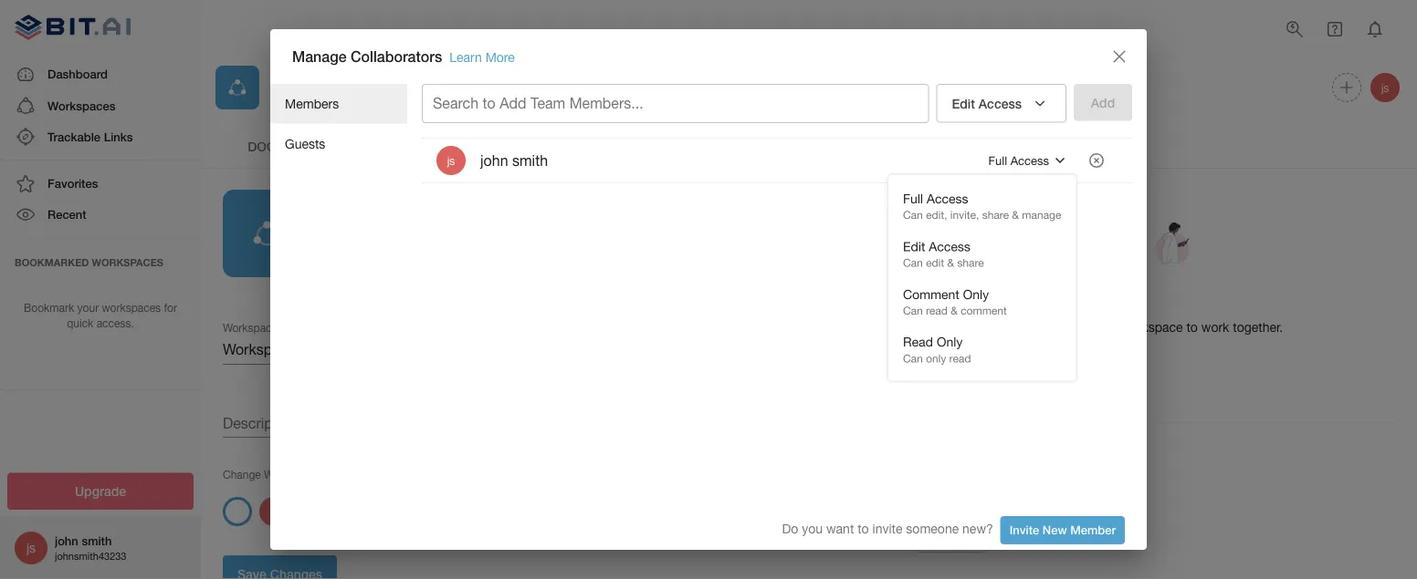 Task type: vqa. For each thing, say whether or not it's contained in the screenshot.
"FULL" inside Full Access button
no



Task type: locate. For each thing, give the bounding box(es) containing it.
full
[[989, 154, 1007, 168], [903, 191, 923, 206]]

favorites button
[[0, 168, 201, 199]]

read inside read only can only read
[[950, 352, 971, 365]]

1 vertical spatial add
[[915, 320, 939, 335]]

can inside "comment only can read & comment"
[[903, 304, 923, 317]]

edit inside button
[[931, 363, 954, 378]]

only inside "comment only can read & comment"
[[963, 287, 989, 302]]

access up manage at right
[[1011, 154, 1049, 168]]

manage up or
[[915, 295, 970, 312]]

1 horizontal spatial smith
[[512, 152, 548, 169]]

share right invite,
[[982, 209, 1009, 222]]

john
[[480, 152, 508, 169], [55, 534, 78, 549]]

member
[[1071, 524, 1116, 538]]

1 vertical spatial share
[[958, 257, 984, 269]]

access inside button
[[1011, 154, 1049, 168]]

only inside read only can only read
[[937, 335, 963, 350]]

collaborators up collaborators
[[974, 295, 1065, 312]]

smith left insights
[[512, 152, 548, 169]]

edit
[[952, 96, 975, 111], [903, 239, 926, 254], [931, 363, 954, 378]]

0 horizontal spatial read
[[926, 304, 948, 317]]

1 horizontal spatial full
[[989, 154, 1007, 168]]

add inside manage collaborators dialog
[[500, 95, 527, 112]]

manage up "workspace 1"
[[292, 48, 347, 65]]

full inside button
[[989, 154, 1007, 168]]

invite
[[1010, 524, 1040, 538]]

access up the edit,
[[927, 191, 969, 206]]

can for comment only
[[903, 304, 923, 317]]

share inside the edit access can edit & share
[[958, 257, 984, 269]]

1 vertical spatial john
[[55, 534, 78, 549]]

edit collaborators
[[931, 363, 1038, 378]]

members
[[285, 96, 339, 111]]

can inside full access can edit, invite, share & manage
[[903, 209, 923, 222]]

collaborators for manage collaborators learn more
[[351, 48, 442, 65]]

can left the edit,
[[903, 209, 923, 222]]

add
[[500, 95, 527, 112], [915, 320, 939, 335]]

collaborators up bookmark icon
[[351, 48, 442, 65]]

1 horizontal spatial add
[[915, 320, 939, 335]]

smith inside john smith johnsmith43233
[[82, 534, 112, 549]]

edit inside the edit access can edit & share
[[903, 239, 926, 254]]

3 can from the top
[[903, 304, 923, 317]]

john smith johnsmith43233
[[55, 534, 126, 563]]

dashboard
[[47, 67, 108, 81]]

1 vertical spatial full
[[903, 191, 923, 206]]

change
[[223, 469, 261, 481]]

js inside button
[[1382, 81, 1389, 94]]

& left manage at right
[[1012, 209, 1019, 222]]

manage
[[292, 48, 347, 65], [915, 295, 970, 312]]

0 vertical spatial share
[[982, 209, 1009, 222]]

content
[[376, 139, 436, 154]]

to left the work
[[1187, 320, 1198, 335]]

2 can from the top
[[903, 257, 923, 269]]

js
[[1382, 81, 1389, 94], [447, 154, 455, 167], [26, 541, 36, 556]]

insights
[[551, 139, 611, 154]]

access inside the edit access can edit & share
[[929, 239, 971, 254]]

1 vertical spatial &
[[948, 257, 954, 269]]

&
[[1012, 209, 1019, 222], [948, 257, 954, 269], [951, 304, 958, 317]]

can inside read only can only read
[[903, 352, 923, 365]]

4 can from the top
[[903, 352, 923, 365]]

1 vertical spatial manage
[[915, 295, 970, 312]]

manage inside manage collaborators add or remove collaborators to this workspace to work together.
[[915, 295, 970, 312]]

access
[[979, 96, 1022, 111], [1011, 154, 1049, 168], [927, 191, 969, 206], [929, 239, 971, 254]]

edit collaborators button
[[915, 351, 1053, 390]]

access for edit access
[[979, 96, 1022, 111]]

do
[[782, 522, 799, 537]]

can for read only
[[903, 352, 923, 365]]

workspace
[[1121, 320, 1183, 335]]

1 horizontal spatial john
[[480, 152, 508, 169]]

content library link
[[362, 124, 508, 168]]

2 vertical spatial collaborators
[[958, 363, 1038, 378]]

& inside "comment only can read & comment"
[[951, 304, 958, 317]]

edit access button
[[937, 84, 1067, 123]]

color
[[346, 469, 373, 481]]

collaborators down remove
[[958, 363, 1038, 378]]

edit for edit collaborators
[[931, 363, 954, 378]]

0 vertical spatial read
[[926, 304, 948, 317]]

smith inside manage collaborators dialog
[[512, 152, 548, 169]]

read right only
[[950, 352, 971, 365]]

your
[[77, 302, 99, 315]]

1 vertical spatial collaborators
[[974, 295, 1065, 312]]

content library
[[376, 139, 494, 154]]

workspace left icon
[[264, 469, 319, 481]]

more
[[486, 50, 515, 65]]

& right 'edit'
[[948, 257, 954, 269]]

add left or
[[915, 320, 939, 335]]

only
[[926, 352, 947, 365]]

new
[[1043, 524, 1067, 538]]

0 horizontal spatial full
[[903, 191, 923, 206]]

full up full access can edit, invite, share & manage
[[989, 154, 1007, 168]]

add inside manage collaborators add or remove collaborators to this workspace to work together.
[[915, 320, 939, 335]]

together.
[[1233, 320, 1283, 335]]

collaborators inside dialog
[[351, 48, 442, 65]]

0 horizontal spatial add
[[500, 95, 527, 112]]

or
[[942, 320, 954, 335]]

access up "full access" at the right
[[979, 96, 1022, 111]]

1 can from the top
[[903, 209, 923, 222]]

john inside manage collaborators dialog
[[480, 152, 508, 169]]

share right 'edit'
[[958, 257, 984, 269]]

full up the edit access can edit & share
[[903, 191, 923, 206]]

bookmark
[[24, 302, 74, 315]]

full for full access
[[989, 154, 1007, 168]]

access.
[[97, 317, 134, 330]]

0 vertical spatial only
[[963, 287, 989, 302]]

full access button
[[984, 146, 1076, 175]]

favorites
[[47, 176, 98, 191]]

manage inside manage collaborators dialog
[[292, 48, 347, 65]]

access inside full access can edit, invite, share & manage
[[927, 191, 969, 206]]

& up or
[[951, 304, 958, 317]]

smith up the johnsmith43233
[[82, 534, 112, 549]]

workspace left '1'
[[274, 78, 360, 97]]

1 horizontal spatial js
[[447, 154, 455, 167]]

read down 'comment'
[[926, 304, 948, 317]]

manage collaborators learn more
[[292, 48, 515, 65]]

share
[[982, 209, 1009, 222], [958, 257, 984, 269]]

0 vertical spatial full
[[989, 154, 1007, 168]]

can
[[903, 209, 923, 222], [903, 257, 923, 269], [903, 304, 923, 317], [903, 352, 923, 365]]

1 vertical spatial read
[[950, 352, 971, 365]]

edit access
[[952, 96, 1022, 111]]

share inside full access can edit, invite, share & manage
[[982, 209, 1009, 222]]

0 horizontal spatial smith
[[82, 534, 112, 549]]

smith for john smith
[[512, 152, 548, 169]]

john inside john smith johnsmith43233
[[55, 534, 78, 549]]

links
[[104, 130, 133, 144]]

1 horizontal spatial manage
[[915, 295, 970, 312]]

search to add team members...
[[433, 95, 644, 112]]

access inside button
[[979, 96, 1022, 111]]

0 vertical spatial manage
[[292, 48, 347, 65]]

0 vertical spatial john
[[480, 152, 508, 169]]

only up only
[[937, 335, 963, 350]]

full access
[[989, 154, 1049, 168]]

1 vertical spatial only
[[937, 335, 963, 350]]

only up comment on the right of the page
[[963, 287, 989, 302]]

0 vertical spatial smith
[[512, 152, 548, 169]]

read
[[926, 304, 948, 317], [950, 352, 971, 365]]

john smith
[[480, 152, 548, 169]]

collaborators inside button
[[958, 363, 1038, 378]]

0 vertical spatial collaborators
[[351, 48, 442, 65]]

1 vertical spatial smith
[[82, 534, 112, 549]]

members button
[[270, 84, 407, 124]]

js button
[[1368, 70, 1403, 105]]

Workspace Name text field
[[223, 336, 802, 365]]

access for full access
[[1011, 154, 1049, 168]]

& inside the edit access can edit & share
[[948, 257, 954, 269]]

work
[[1202, 320, 1230, 335]]

comment
[[903, 287, 960, 302]]

can left 'edit'
[[903, 257, 923, 269]]

add left the team
[[500, 95, 527, 112]]

2 vertical spatial &
[[951, 304, 958, 317]]

only
[[963, 287, 989, 302], [937, 335, 963, 350]]

upgrade
[[75, 485, 126, 500]]

collaborators
[[351, 48, 442, 65], [974, 295, 1065, 312], [958, 363, 1038, 378]]

0 vertical spatial &
[[1012, 209, 1019, 222]]

2 vertical spatial edit
[[931, 363, 954, 378]]

icon
[[322, 469, 343, 481]]

collaborators for edit collaborators
[[958, 363, 1038, 378]]

0 vertical spatial add
[[500, 95, 527, 112]]

0 horizontal spatial john
[[55, 534, 78, 549]]

manage for manage collaborators learn more
[[292, 48, 347, 65]]

full for full access can edit, invite, share & manage
[[903, 191, 923, 206]]

manage collaborators add or remove collaborators to this workspace to work together.
[[915, 295, 1283, 335]]

collaborators inside manage collaborators add or remove collaborators to this workspace to work together.
[[974, 295, 1065, 312]]

can down read at right
[[903, 352, 923, 365]]

2 horizontal spatial js
[[1382, 81, 1389, 94]]

delete
[[931, 527, 969, 542]]

access up 'edit'
[[929, 239, 971, 254]]

workspaces
[[92, 257, 163, 269]]

full inside full access can edit, invite, share & manage
[[903, 191, 923, 206]]

0 vertical spatial js
[[1382, 81, 1389, 94]]

2 vertical spatial js
[[26, 541, 36, 556]]

1 vertical spatial edit
[[903, 239, 926, 254]]

can down 'comment'
[[903, 304, 923, 317]]

can inside the edit access can edit & share
[[903, 257, 923, 269]]

0 horizontal spatial manage
[[292, 48, 347, 65]]

tab list
[[216, 124, 1403, 168]]

0 vertical spatial edit
[[952, 96, 975, 111]]

manage collaborators dialog
[[270, 29, 1147, 567]]

1 vertical spatial js
[[447, 154, 455, 167]]

edit inside button
[[952, 96, 975, 111]]

workspace
[[274, 78, 360, 97], [264, 469, 319, 481]]

0 horizontal spatial js
[[26, 541, 36, 556]]

edit access can edit & share
[[903, 239, 984, 269]]

1 horizontal spatial read
[[950, 352, 971, 365]]

invite,
[[951, 209, 979, 222]]



Task type: describe. For each thing, give the bounding box(es) containing it.
smith for john smith johnsmith43233
[[82, 534, 112, 549]]

delete button
[[915, 515, 984, 554]]

workspaces button
[[0, 90, 201, 121]]

bookmarked
[[15, 257, 89, 269]]

insights link
[[508, 124, 654, 168]]

settings link
[[654, 124, 800, 168]]

js inside manage collaborators dialog
[[447, 154, 455, 167]]

comment
[[961, 304, 1007, 317]]

new?
[[963, 522, 994, 537]]

& for access
[[948, 257, 954, 269]]

learn more link
[[450, 50, 515, 65]]

change workspace icon color
[[223, 469, 373, 481]]

comment only can read & comment
[[903, 287, 1007, 317]]

settings
[[696, 139, 758, 154]]

invite
[[873, 522, 903, 537]]

bookmarked workspaces
[[15, 257, 163, 269]]

upgrade button
[[7, 474, 194, 511]]

full access can edit, invite, share & manage
[[903, 191, 1062, 222]]

edit
[[926, 257, 945, 269]]

search
[[433, 95, 479, 112]]

can for edit access
[[903, 257, 923, 269]]

documents link
[[216, 124, 362, 168]]

tab list containing documents
[[216, 124, 1403, 168]]

want
[[827, 522, 854, 537]]

add for manage
[[915, 320, 939, 335]]

manage for manage collaborators add or remove collaborators to this workspace to work together.
[[915, 295, 970, 312]]

workspaces
[[102, 302, 161, 315]]

Workspace Description text field
[[223, 409, 802, 438]]

add for search
[[500, 95, 527, 112]]

team
[[531, 95, 566, 112]]

library
[[440, 139, 494, 154]]

documents
[[248, 139, 330, 154]]

members...
[[570, 95, 644, 112]]

1
[[364, 78, 373, 97]]

recent
[[47, 208, 86, 222]]

edit for edit access can edit & share
[[903, 239, 926, 254]]

trackable links
[[47, 130, 133, 144]]

johnsmith43233
[[55, 551, 126, 563]]

edit for edit access
[[952, 96, 975, 111]]

only for comment only
[[963, 287, 989, 302]]

access for edit access can edit & share
[[929, 239, 971, 254]]

bookmark image
[[383, 77, 405, 99]]

dashboard button
[[0, 59, 201, 90]]

share for edit access
[[958, 257, 984, 269]]

someone
[[906, 522, 959, 537]]

workspaces
[[47, 98, 115, 113]]

recent button
[[0, 199, 201, 231]]

workspace 1
[[274, 78, 373, 97]]

for
[[164, 302, 177, 315]]

read
[[903, 335, 933, 350]]

john for john smith johnsmith43233
[[55, 534, 78, 549]]

manage
[[1022, 209, 1062, 222]]

bookmark your workspaces for quick access.
[[24, 302, 177, 330]]

to right search
[[483, 95, 496, 112]]

edit,
[[926, 209, 948, 222]]

& for only
[[951, 304, 958, 317]]

0 vertical spatial workspace
[[274, 78, 360, 97]]

& inside full access can edit, invite, share & manage
[[1012, 209, 1019, 222]]

read only can only read
[[903, 335, 971, 365]]

learn
[[450, 50, 482, 65]]

only for read only
[[937, 335, 963, 350]]

guests button
[[270, 124, 407, 164]]

collaborators for manage collaborators add or remove collaborators to this workspace to work together.
[[974, 295, 1065, 312]]

trackable
[[47, 130, 101, 144]]

this
[[1097, 320, 1117, 335]]

collaborators
[[1004, 320, 1078, 335]]

remove
[[958, 320, 1000, 335]]

quick
[[67, 317, 93, 330]]

to left this
[[1082, 320, 1093, 335]]

access for full access can edit, invite, share & manage
[[927, 191, 969, 206]]

you
[[802, 522, 823, 537]]

share for full access
[[982, 209, 1009, 222]]

john for john smith
[[480, 152, 508, 169]]

to right want at the right bottom
[[858, 522, 869, 537]]

do you want to invite someone new?
[[782, 522, 994, 537]]

guests
[[285, 136, 325, 151]]

can for full access
[[903, 209, 923, 222]]

read inside "comment only can read & comment"
[[926, 304, 948, 317]]

invite new member
[[1010, 524, 1116, 538]]

trackable links button
[[0, 121, 201, 153]]

1 vertical spatial workspace
[[264, 469, 319, 481]]



